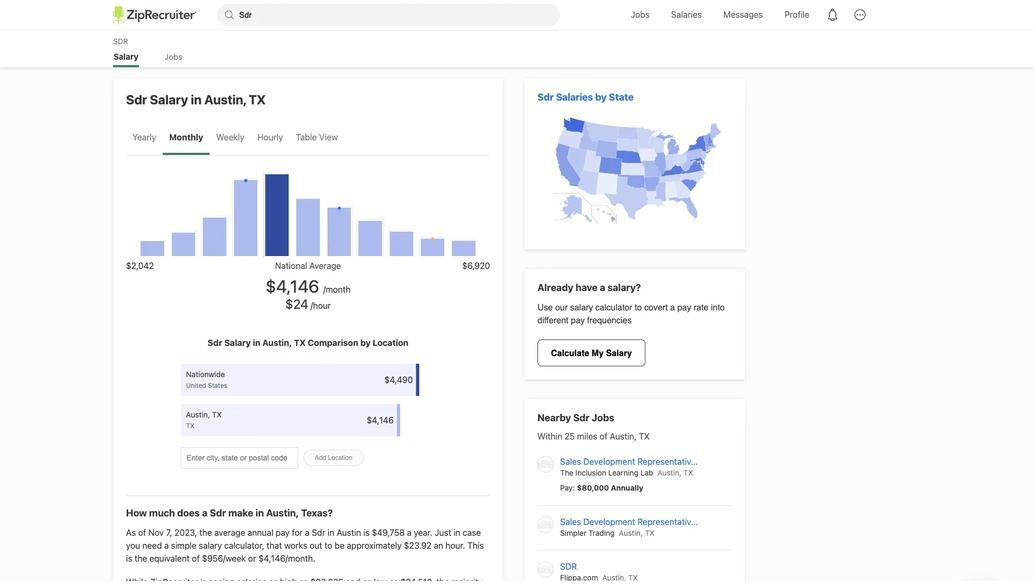 Task type: locate. For each thing, give the bounding box(es) containing it.
jobs
[[631, 9, 650, 20], [165, 52, 182, 61], [592, 412, 614, 424]]

of down simple
[[192, 554, 200, 564]]

you
[[126, 541, 140, 551]]

sdr
[[113, 37, 128, 45], [538, 91, 554, 103], [126, 92, 147, 107], [208, 338, 222, 348], [573, 412, 590, 424], [210, 508, 226, 519], [312, 528, 325, 538]]

1 vertical spatial salary
[[199, 541, 222, 551]]

salary up $956/week
[[199, 541, 222, 551]]

salary inside "as of nov  7, 2023, the average annual pay for a sdr in austin is $49,758 a  year. just in case you need a simple salary calculator, that works out to be approximately $23.92 an hour. this is the equivalent of $956/week or $4,146/month."
[[199, 541, 222, 551]]

just
[[435, 528, 451, 538]]

0 horizontal spatial $4,146
[[266, 276, 319, 297]]

$4,146 down $4,490
[[367, 416, 394, 426]]

how much does a sdr make in austin, texas?
[[126, 508, 333, 519]]

0 vertical spatial pay
[[677, 303, 691, 313]]

a right have
[[600, 282, 605, 294]]

1 vertical spatial sales
[[560, 517, 581, 527]]

0 vertical spatial sales
[[560, 457, 581, 467]]

(sdr) inside sales development representative (sdr) simpler trading austin, tx
[[698, 517, 721, 527]]

2 vertical spatial of
[[192, 554, 200, 564]]

be
[[335, 541, 345, 551]]

1 vertical spatial by
[[360, 338, 371, 348]]

sdr salary in austin, tx comparison by location
[[208, 338, 409, 348]]

of right as
[[138, 528, 146, 538]]

pay inside "as of nov  7, 2023, the average annual pay for a sdr in austin is $49,758 a  year. just in case you need a simple salary calculator, that works out to be approximately $23.92 an hour. this is the equivalent of $956/week or $4,146/month."
[[276, 528, 290, 538]]

development for -
[[583, 457, 635, 467]]

None button
[[303, 450, 364, 467]]

austin, up for
[[266, 508, 299, 519]]

1 horizontal spatial is
[[363, 528, 370, 538]]

to left be
[[325, 541, 332, 551]]

1 horizontal spatial $4,146
[[367, 416, 394, 426]]

1 horizontal spatial salaries
[[671, 9, 702, 20]]

sdr up out in the bottom of the page
[[312, 528, 325, 538]]

salary?
[[608, 282, 641, 294]]

pay left for
[[276, 528, 290, 538]]

representative for trading
[[638, 517, 696, 527]]

annually
[[611, 484, 643, 493]]

salaries link
[[663, 0, 710, 30]]

sales development representative (sdr) link
[[560, 517, 721, 529]]

yearly link
[[126, 121, 163, 155]]

tab list
[[126, 121, 290, 155]]

the down you
[[135, 554, 147, 564]]

sdr up the miles
[[573, 412, 590, 424]]

tx right trading
[[645, 529, 655, 538]]

of right the miles
[[600, 431, 608, 442]]

1 sales from the top
[[560, 457, 581, 467]]

salaries inside main element
[[671, 9, 702, 20]]

0 vertical spatial salaries
[[671, 9, 702, 20]]

0 vertical spatial salary
[[570, 303, 593, 313]]

0 horizontal spatial to
[[325, 541, 332, 551]]

representative down annually
[[638, 517, 696, 527]]

salary down ziprecruiter 'image'
[[114, 52, 139, 61]]

representative for virtual/remote
[[638, 457, 696, 467]]

calculate my salary
[[551, 348, 632, 358]]

0 horizontal spatial pay
[[276, 528, 290, 538]]

for
[[292, 528, 303, 538]]

0 vertical spatial (sdr)
[[698, 457, 721, 467]]

$4,490
[[385, 375, 413, 386]]

(sdr) inside sales development representative (sdr) - virtual/remote the inclusion learning lab austin, tx
[[698, 457, 721, 467]]

is up approximately
[[363, 528, 370, 538]]

my
[[592, 348, 604, 358]]

a
[[600, 282, 605, 294], [670, 303, 675, 313], [202, 508, 208, 519], [305, 528, 310, 538], [407, 528, 412, 538], [164, 541, 169, 551]]

0 horizontal spatial by
[[360, 338, 371, 348]]

jobs link left salaries link at the right of the page
[[623, 0, 658, 30]]

1 horizontal spatial jobs link
[[623, 0, 658, 30]]

0 vertical spatial development
[[583, 457, 635, 467]]

austin, up weekly
[[204, 92, 246, 107]]

$24
[[285, 297, 308, 312]]

as of nov  7, 2023, the average annual pay for a sdr in austin is $49,758 a  year. just in case you need a simple salary calculator, that works out to be approximately $23.92 an hour. this is the equivalent of $956/week or $4,146/month.
[[126, 528, 484, 564]]

calculator
[[596, 303, 632, 313]]

1 (sdr) from the top
[[698, 457, 721, 467]]

1 development from the top
[[583, 457, 635, 467]]

weekly link
[[210, 121, 251, 155]]

sales inside sales development representative (sdr) - virtual/remote the inclusion learning lab austin, tx
[[560, 457, 581, 467]]

0 horizontal spatial the
[[135, 554, 147, 564]]

is down you
[[126, 554, 132, 564]]

main element
[[113, 0, 921, 30]]

1 vertical spatial the
[[135, 554, 147, 564]]

representative
[[638, 457, 696, 467], [638, 517, 696, 527]]

development inside sales development representative (sdr) - virtual/remote the inclusion learning lab austin, tx
[[583, 457, 635, 467]]

sdr up salary link
[[113, 37, 128, 45]]

to
[[635, 303, 642, 313], [325, 541, 332, 551]]

1 vertical spatial pay
[[571, 315, 585, 325]]

salary up nationwide
[[224, 338, 251, 348]]

tx down states
[[212, 411, 222, 420]]

in
[[191, 92, 202, 107], [253, 338, 260, 348], [256, 508, 264, 519], [328, 528, 334, 538], [454, 528, 460, 538]]

sales
[[560, 457, 581, 467], [560, 517, 581, 527]]

the right '2023,'
[[199, 528, 212, 538]]

nearby
[[538, 412, 571, 424]]

austin, inside sales development representative (sdr) - virtual/remote the inclusion learning lab austin, tx
[[658, 469, 682, 477]]

sdr left make
[[210, 508, 226, 519]]

nov
[[148, 528, 164, 538]]

1 horizontal spatial the
[[199, 528, 212, 538]]

table view link
[[290, 121, 344, 155]]

sales development representative (sdr) - virtual/remote the inclusion learning lab austin, tx
[[560, 457, 787, 477]]

sdr up nationwide
[[208, 338, 222, 348]]

austin, right 'lab'
[[658, 469, 682, 477]]

0 horizontal spatial is
[[126, 554, 132, 564]]

0 vertical spatial jobs
[[631, 9, 650, 20]]

1 vertical spatial jobs
[[165, 52, 182, 61]]

austin, right trading
[[619, 529, 643, 538]]

by left location
[[360, 338, 371, 348]]

the
[[560, 469, 574, 477]]

austin, down "united"
[[186, 411, 210, 420]]

development up the learning
[[583, 457, 635, 467]]

calculator,
[[224, 541, 264, 551]]

development
[[583, 457, 635, 467], [583, 517, 635, 527]]

sdr inside "as of nov  7, 2023, the average annual pay for a sdr in austin is $49,758 a  year. just in case you need a simple salary calculator, that works out to be approximately $23.92 an hour. this is the equivalent of $956/week or $4,146/month."
[[312, 528, 325, 538]]

tabs element
[[113, 52, 921, 67]]

1 horizontal spatial jobs
[[592, 412, 614, 424]]

1 horizontal spatial salary
[[570, 303, 593, 313]]

jobs link
[[623, 0, 658, 30], [161, 52, 186, 67]]

trading
[[589, 529, 615, 538]]

tx inside sales development representative (sdr) - virtual/remote the inclusion learning lab austin, tx
[[684, 469, 693, 477]]

1 vertical spatial representative
[[638, 517, 696, 527]]

use our salary calculator to covert a pay rate into different pay frequencies
[[538, 303, 725, 325]]

1 vertical spatial $4,146
[[367, 416, 394, 426]]

0 vertical spatial $4,146
[[266, 276, 319, 297]]

ziprecruiter image
[[113, 6, 197, 25]]

table view
[[296, 132, 338, 142]]

$6,920
[[462, 261, 490, 271]]

1 vertical spatial to
[[325, 541, 332, 551]]

1 horizontal spatial to
[[635, 303, 642, 313]]

salary inside tabs element
[[114, 52, 139, 61]]

profile link
[[777, 0, 818, 30]]

0 vertical spatial representative
[[638, 457, 696, 467]]

2 representative from the top
[[638, 517, 696, 527]]

2 horizontal spatial jobs
[[631, 9, 650, 20]]

austin,
[[204, 92, 246, 107], [262, 338, 292, 348], [186, 411, 210, 420], [610, 431, 637, 442], [658, 469, 682, 477], [266, 508, 299, 519], [619, 529, 643, 538]]

0 vertical spatial to
[[635, 303, 642, 313]]

jobs down ziprecruiter 'image'
[[165, 52, 182, 61]]

pay left rate at the right bottom of the page
[[677, 303, 691, 313]]

representative up 'lab'
[[638, 457, 696, 467]]

2 vertical spatial pay
[[276, 528, 290, 538]]

pay
[[677, 303, 691, 313], [571, 315, 585, 325], [276, 528, 290, 538]]

texas?
[[301, 508, 333, 519]]

(sdr) for virtual/remote
[[698, 457, 721, 467]]

learning
[[608, 469, 639, 477]]

2 horizontal spatial of
[[600, 431, 608, 442]]

0 horizontal spatial jobs
[[165, 52, 182, 61]]

pay: $80,000 annually
[[560, 484, 643, 493]]

development inside sales development representative (sdr) simpler trading austin, tx
[[583, 517, 635, 527]]

tx up 'lab'
[[639, 431, 650, 442]]

much
[[149, 508, 175, 519]]

to left covert
[[635, 303, 642, 313]]

2 development from the top
[[583, 517, 635, 527]]

yearly
[[133, 132, 156, 142]]

is
[[363, 528, 370, 538], [126, 554, 132, 564]]

0 horizontal spatial salary
[[199, 541, 222, 551]]

$4,146/month.
[[258, 554, 315, 564]]

representative inside sales development representative (sdr) simpler trading austin, tx
[[638, 517, 696, 527]]

united
[[186, 382, 206, 390]]

1 representative from the top
[[638, 457, 696, 467]]

sales for simpler
[[560, 517, 581, 527]]

tx right 'lab'
[[684, 469, 693, 477]]

0 vertical spatial by
[[595, 91, 607, 103]]

2 (sdr) from the top
[[698, 517, 721, 527]]

our
[[555, 303, 568, 313]]

hourly
[[257, 132, 283, 142]]

0 vertical spatial the
[[199, 528, 212, 538]]

sales up simpler
[[560, 517, 581, 527]]

1 vertical spatial (sdr)
[[698, 517, 721, 527]]

tx up the hourly
[[249, 92, 266, 107]]

or
[[248, 554, 256, 564]]

salaries
[[671, 9, 702, 20], [556, 91, 593, 103]]

sales up the
[[560, 457, 581, 467]]

/hour
[[311, 301, 331, 311]]

already have a salary?
[[538, 282, 641, 294]]

(sdr)
[[698, 457, 721, 467], [698, 517, 721, 527]]

jobs inside tabs element
[[165, 52, 182, 61]]

salary right my on the right
[[606, 348, 632, 358]]

0 horizontal spatial jobs link
[[161, 52, 186, 67]]

(sdr) for trading
[[698, 517, 721, 527]]

monthly link
[[163, 121, 210, 155]]

notifications image
[[820, 2, 845, 27]]

$4,146 down national
[[266, 276, 319, 297]]

1 vertical spatial development
[[583, 517, 635, 527]]

salary right our
[[570, 303, 593, 313]]

sdr salaries by state link
[[538, 91, 733, 237]]

jobs link up sdr salary in austin, tx
[[161, 52, 186, 67]]

2 sales from the top
[[560, 517, 581, 527]]

a inside use our salary calculator to covert a pay rate into different pay frequencies
[[670, 303, 675, 313]]

view
[[319, 132, 338, 142]]

1 vertical spatial salaries
[[556, 91, 593, 103]]

1 horizontal spatial of
[[192, 554, 200, 564]]

jobs left salaries link at the right of the page
[[631, 9, 650, 20]]

average
[[214, 528, 245, 538]]

a down 7,
[[164, 541, 169, 551]]

pay right different
[[571, 315, 585, 325]]

0 horizontal spatial of
[[138, 528, 146, 538]]

state
[[609, 91, 634, 103]]

development up trading
[[583, 517, 635, 527]]

hourly button
[[251, 121, 290, 155]]

sales inside sales development representative (sdr) simpler trading austin, tx
[[560, 517, 581, 527]]

pay:
[[560, 484, 575, 493]]

into
[[711, 303, 725, 313]]

sdr
[[560, 562, 577, 572]]

representative inside sales development representative (sdr) - virtual/remote the inclusion learning lab austin, tx
[[638, 457, 696, 467]]

sales development representative (sdr) - virtual/remote link
[[560, 457, 787, 469]]

as
[[126, 528, 136, 538]]

table
[[296, 132, 317, 142]]

by left "state"
[[595, 91, 607, 103]]

location
[[373, 338, 409, 348]]

national average
[[275, 261, 341, 271]]

25
[[565, 431, 575, 442]]

a right covert
[[670, 303, 675, 313]]

within
[[538, 431, 562, 442]]

jobs inside main element
[[631, 9, 650, 20]]

does
[[177, 508, 200, 519]]

jobs up within 25 miles of austin, tx
[[592, 412, 614, 424]]

1 horizontal spatial pay
[[571, 315, 585, 325]]

menu image
[[848, 2, 873, 27]]



Task type: describe. For each thing, give the bounding box(es) containing it.
hour.
[[446, 541, 465, 551]]

sdr salaries by state
[[538, 91, 634, 103]]

within 25 miles of austin, tx
[[538, 431, 650, 442]]

0 vertical spatial jobs link
[[623, 0, 658, 30]]

national
[[275, 261, 307, 271]]

tx down "united"
[[186, 422, 195, 430]]

7,
[[166, 528, 172, 538]]

development for simpler
[[583, 517, 635, 527]]

nationwide united states
[[186, 370, 227, 390]]

lab
[[641, 469, 653, 477]]

profile
[[785, 9, 809, 20]]

nationwide
[[186, 370, 225, 379]]

tab list containing yearly
[[126, 121, 290, 155]]

1 vertical spatial jobs link
[[161, 52, 186, 67]]

$49,758
[[372, 528, 405, 538]]

already
[[538, 282, 573, 294]]

calculate my salary button
[[538, 340, 645, 367]]

austin, inside sales development representative (sdr) simpler trading austin, tx
[[619, 529, 643, 538]]

0 vertical spatial of
[[600, 431, 608, 442]]

tx inside sales development representative (sdr) simpler trading austin, tx
[[645, 529, 655, 538]]

a right the does
[[202, 508, 208, 519]]

tx left comparison
[[294, 338, 306, 348]]

Enter city, state or postal code text field
[[181, 448, 298, 469]]

-
[[724, 457, 728, 467]]

salary link
[[113, 52, 139, 65]]

1 vertical spatial is
[[126, 554, 132, 564]]

austin, right the miles
[[610, 431, 637, 442]]

austin, down $24
[[262, 338, 292, 348]]

sdr link
[[560, 562, 577, 574]]

use
[[538, 303, 553, 313]]

calculate my salary link
[[538, 340, 645, 367]]

that
[[267, 541, 282, 551]]

calculate
[[551, 348, 589, 358]]

an
[[434, 541, 443, 551]]

case
[[463, 528, 481, 538]]

monthly button
[[163, 121, 210, 155]]

hourly link
[[251, 121, 290, 155]]

sales for -
[[560, 457, 581, 467]]

2 horizontal spatial pay
[[677, 303, 691, 313]]

virtual/remote
[[730, 457, 787, 467]]

salary inside button
[[606, 348, 632, 358]]

approximately
[[347, 541, 402, 551]]

comparison
[[308, 338, 358, 348]]

different
[[538, 315, 569, 325]]

sdr salaries by state image
[[538, 110, 733, 235]]

$24 /hour
[[285, 297, 331, 312]]

have
[[576, 282, 598, 294]]

0 horizontal spatial salaries
[[556, 91, 593, 103]]

austin, inside austin, tx tx
[[186, 411, 210, 420]]

/month
[[323, 285, 351, 295]]

covert
[[644, 303, 668, 313]]

1 horizontal spatial by
[[595, 91, 607, 103]]

yearly button
[[126, 121, 163, 155]]

to inside "as of nov  7, 2023, the average annual pay for a sdr in austin is $49,758 a  year. just in case you need a simple salary calculator, that works out to be approximately $23.92 an hour. this is the equivalent of $956/week or $4,146/month."
[[325, 541, 332, 551]]

states
[[208, 382, 227, 390]]

sdr down tabs element
[[538, 91, 554, 103]]

$4,146 inside the $2,042 $4,146 /month
[[266, 276, 319, 297]]

how
[[126, 508, 147, 519]]

$2,042
[[126, 261, 154, 271]]

out
[[310, 541, 322, 551]]

Search job title or keyword text field
[[217, 4, 560, 26]]

frequencies
[[587, 315, 632, 325]]

salary up monthly
[[150, 92, 188, 107]]

annual
[[248, 528, 273, 538]]

to inside use our salary calculator to covert a pay rate into different pay frequencies
[[635, 303, 642, 313]]

weekly
[[216, 132, 244, 142]]

miles
[[577, 431, 598, 442]]

a left year.
[[407, 528, 412, 538]]

table view button
[[290, 121, 344, 155]]

austin, tx tx
[[186, 411, 222, 430]]

average
[[309, 261, 341, 271]]

2023,
[[175, 528, 197, 538]]

$2,042 $4,146 /month
[[126, 261, 351, 297]]

simple
[[171, 541, 197, 551]]

year.
[[414, 528, 433, 538]]

a right for
[[305, 528, 310, 538]]

messages
[[724, 9, 763, 20]]

$956/week
[[202, 554, 246, 564]]

1 vertical spatial of
[[138, 528, 146, 538]]

sdr up yearly on the top left of page
[[126, 92, 147, 107]]

inclusion
[[576, 469, 606, 477]]

sdr salary in austin, tx
[[126, 92, 266, 107]]

weekly button
[[210, 121, 251, 155]]

0 vertical spatial is
[[363, 528, 370, 538]]

nearby sdr jobs
[[538, 412, 614, 424]]

rate
[[694, 303, 709, 313]]

austin
[[337, 528, 361, 538]]

salary inside use our salary calculator to covert a pay rate into different pay frequencies
[[570, 303, 593, 313]]

sales development representative (sdr) simpler trading austin, tx
[[560, 517, 721, 538]]

make
[[228, 508, 253, 519]]

2 vertical spatial jobs
[[592, 412, 614, 424]]

this
[[467, 541, 484, 551]]



Task type: vqa. For each thing, say whether or not it's contained in the screenshot.
MESSAGES
yes



